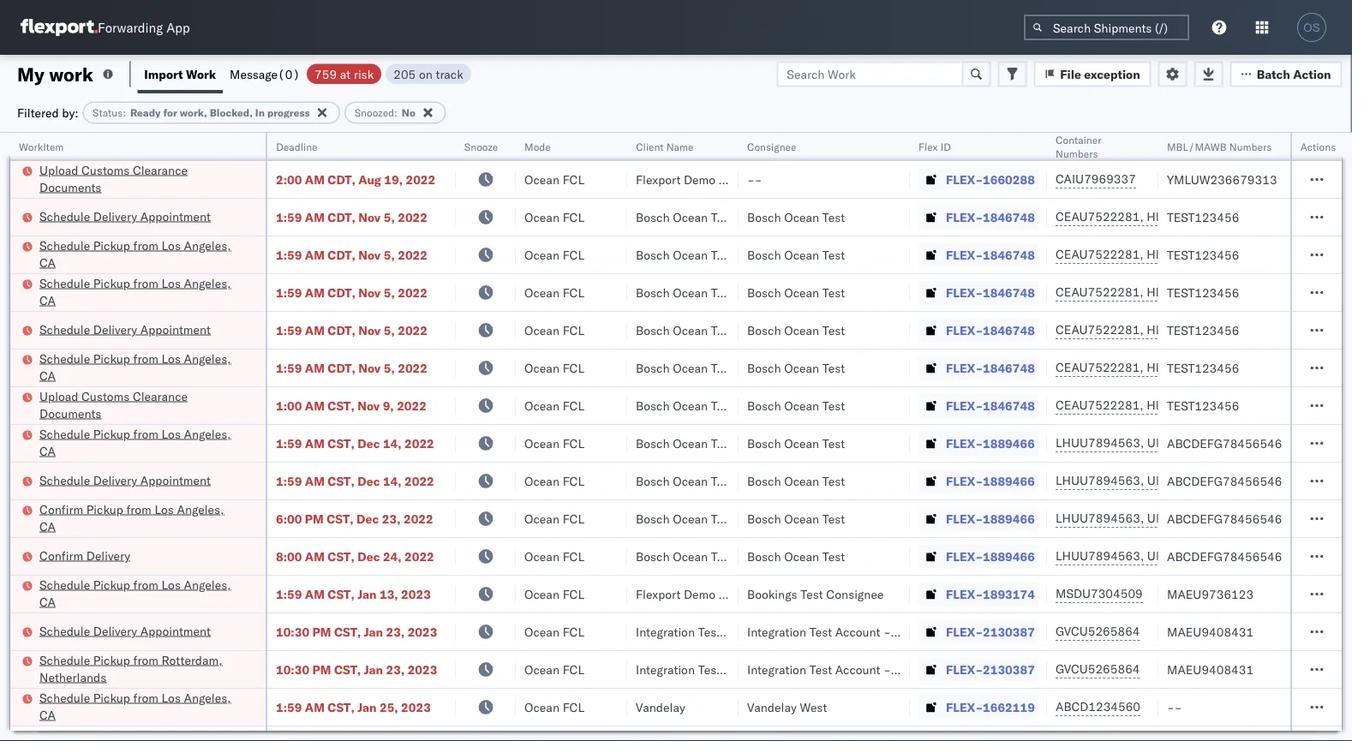 Task type: locate. For each thing, give the bounding box(es) containing it.
4 lhuu7894563, uetu5238478 from the top
[[1056, 549, 1231, 564]]

flex-2130387 for schedule delivery appointment
[[946, 624, 1035, 639]]

file
[[1060, 66, 1081, 81]]

1 vertical spatial integration
[[747, 662, 806, 677]]

actions
[[1301, 140, 1336, 153]]

0 vertical spatial upload customs clearance documents button
[[39, 162, 243, 198]]

0 vertical spatial karl
[[894, 624, 916, 639]]

numbers for container numbers
[[1056, 147, 1098, 160]]

0 horizontal spatial numbers
[[1056, 147, 1098, 160]]

1:59 am cst, dec 14, 2022 down the 1:00 am cst, nov 9, 2022
[[276, 436, 434, 451]]

23, up 25,
[[386, 662, 405, 677]]

1 horizontal spatial --
[[1167, 700, 1182, 715]]

2023 down 1:59 am cst, jan 13, 2023 in the left of the page
[[408, 624, 437, 639]]

1 horizontal spatial vandelay
[[747, 700, 797, 715]]

7 fcl from the top
[[563, 398, 585, 413]]

flex-1893174
[[946, 587, 1035, 602]]

upload customs clearance documents link for 1:00 am cst, nov 9, 2022
[[39, 388, 243, 422]]

14 ocean fcl from the top
[[525, 662, 585, 677]]

23, down the 13,
[[386, 624, 405, 639]]

flex-2130387 for schedule pickup from rotterdam, netherlands
[[946, 662, 1035, 677]]

: left ready
[[123, 106, 126, 119]]

2 clearance from the top
[[133, 389, 188, 404]]

1:59 am cdt, nov 5, 2022 for 1st schedule pickup from los angeles, ca button from the top of the page
[[276, 247, 428, 262]]

10:30
[[276, 624, 309, 639], [276, 662, 309, 677]]

0 vertical spatial flexport
[[636, 172, 681, 187]]

0 horizontal spatial vandelay
[[636, 700, 685, 715]]

4 schedule pickup from los angeles, ca from the top
[[39, 426, 231, 459]]

3 lhuu7894563, from the top
[[1056, 511, 1144, 526]]

1 vertical spatial clearance
[[133, 389, 188, 404]]

flexport demo consignee
[[636, 172, 776, 187], [636, 587, 776, 602]]

confirm pickup from los angeles, ca link
[[39, 501, 243, 535]]

flex-1662119 button
[[919, 695, 1039, 719], [919, 695, 1039, 719]]

6 schedule pickup from los angeles, ca button from the top
[[39, 689, 243, 725]]

pm right 6:00
[[305, 511, 324, 526]]

am for upload customs clearance documents "button" corresponding to 1:00 am cst, nov 9, 2022
[[305, 398, 325, 413]]

integration test account - karl lagerfeld down bookings test consignee
[[747, 624, 970, 639]]

4 schedule delivery appointment link from the top
[[39, 623, 211, 640]]

resize handle column header for mode
[[607, 133, 627, 741]]

fcl for schedule pickup from rotterdam, netherlands link
[[563, 662, 585, 677]]

1 flex- from the top
[[946, 172, 983, 187]]

1889466
[[983, 436, 1035, 451], [983, 474, 1035, 489], [983, 511, 1035, 526], [983, 549, 1035, 564]]

23, up 24,
[[382, 511, 401, 526]]

0 vertical spatial lagerfeld
[[919, 624, 970, 639]]

status : ready for work, blocked, in progress
[[93, 106, 310, 119]]

nov for 1:00 am cst, nov 9, 2022's upload customs clearance documents link
[[358, 398, 380, 413]]

los inside confirm pickup from los angeles, ca
[[155, 502, 174, 517]]

client name button
[[627, 136, 722, 153]]

1 maeu9408431 from the top
[[1167, 624, 1254, 639]]

cst, left 9,
[[328, 398, 355, 413]]

2:00
[[276, 172, 302, 187]]

dec up 6:00 pm cst, dec 23, 2022 at left
[[358, 474, 380, 489]]

3 1:59 from the top
[[276, 285, 302, 300]]

2 schedule delivery appointment link from the top
[[39, 321, 211, 338]]

demo for bookings
[[684, 587, 716, 602]]

ocean
[[525, 172, 560, 187], [525, 210, 560, 225], [673, 210, 708, 225], [784, 210, 820, 225], [525, 247, 560, 262], [673, 247, 708, 262], [784, 247, 820, 262], [525, 285, 560, 300], [673, 285, 708, 300], [784, 285, 820, 300], [525, 323, 560, 338], [673, 323, 708, 338], [784, 323, 820, 338], [525, 360, 560, 375], [673, 360, 708, 375], [784, 360, 820, 375], [525, 398, 560, 413], [673, 398, 708, 413], [784, 398, 820, 413], [525, 436, 560, 451], [673, 436, 708, 451], [784, 436, 820, 451], [525, 474, 560, 489], [673, 474, 708, 489], [784, 474, 820, 489], [525, 511, 560, 526], [673, 511, 708, 526], [784, 511, 820, 526], [525, 549, 560, 564], [673, 549, 708, 564], [784, 549, 820, 564], [525, 587, 560, 602], [525, 624, 560, 639], [525, 662, 560, 677], [525, 700, 560, 715]]

schedule delivery appointment for first schedule delivery appointment button from the bottom
[[39, 624, 211, 639]]

schedule delivery appointment link for second schedule delivery appointment button from the top
[[39, 321, 211, 338]]

3 ceau7522281, from the top
[[1056, 285, 1144, 300]]

abcdefg78456546 for confirm pickup from los angeles, ca
[[1167, 511, 1283, 526]]

0 vertical spatial demo
[[684, 172, 716, 187]]

7 1:59 from the top
[[276, 474, 302, 489]]

schedule pickup from los angeles, ca link for 1st schedule pickup from los angeles, ca button from the top of the page
[[39, 237, 243, 271]]

fcl for the schedule delivery appointment link related to first schedule delivery appointment button from the bottom
[[563, 624, 585, 639]]

1 vertical spatial integration test account - karl lagerfeld
[[747, 662, 970, 677]]

ceau7522281, for second schedule pickup from los angeles, ca button from the top of the page
[[1056, 285, 1144, 300]]

1:59 am cdt, nov 5, 2022
[[276, 210, 428, 225], [276, 247, 428, 262], [276, 285, 428, 300], [276, 323, 428, 338], [276, 360, 428, 375]]

5 ca from the top
[[39, 519, 56, 534]]

flex-2130387 button
[[919, 620, 1039, 644], [919, 620, 1039, 644], [919, 658, 1039, 682], [919, 658, 1039, 682]]

0 vertical spatial 10:30
[[276, 624, 309, 639]]

0 vertical spatial flex-2130387
[[946, 624, 1035, 639]]

bookings test consignee
[[747, 587, 884, 602]]

1 vertical spatial demo
[[684, 587, 716, 602]]

am for upload customs clearance documents "button" related to 2:00 am cdt, aug 19, 2022
[[305, 172, 325, 187]]

10:30 pm cst, jan 23, 2023 down 1:59 am cst, jan 13, 2023 in the left of the page
[[276, 624, 437, 639]]

1 vertical spatial documents
[[39, 406, 101, 421]]

1 integration from the top
[[747, 624, 806, 639]]

test
[[711, 210, 734, 225], [823, 210, 845, 225], [711, 247, 734, 262], [823, 247, 845, 262], [711, 285, 734, 300], [823, 285, 845, 300], [711, 323, 734, 338], [823, 323, 845, 338], [711, 360, 734, 375], [823, 360, 845, 375], [711, 398, 734, 413], [823, 398, 845, 413], [711, 436, 734, 451], [823, 436, 845, 451], [711, 474, 734, 489], [823, 474, 845, 489], [711, 511, 734, 526], [823, 511, 845, 526], [711, 549, 734, 564], [823, 549, 845, 564], [801, 587, 823, 602], [810, 624, 832, 639], [810, 662, 832, 677]]

schedule pickup from los angeles, ca link for second schedule pickup from los angeles, ca button from the top of the page
[[39, 275, 243, 309]]

1 1889466 from the top
[[983, 436, 1035, 451]]

5 ocean fcl from the top
[[525, 323, 585, 338]]

1 1846748 from the top
[[983, 210, 1035, 225]]

4 resize handle column header from the left
[[607, 133, 627, 741]]

confirm down confirm pickup from los angeles, ca
[[39, 548, 83, 563]]

23, for rotterdam,
[[386, 662, 405, 677]]

2 lagerfeld from the top
[[919, 662, 970, 677]]

cst, up 1:59 am cst, jan 13, 2023 in the left of the page
[[328, 549, 355, 564]]

2 flexport from the top
[[636, 587, 681, 602]]

flexport. image
[[21, 19, 98, 36]]

2 5, from the top
[[384, 247, 395, 262]]

6 schedule pickup from los angeles, ca link from the top
[[39, 689, 243, 724]]

dec for confirm pickup from los angeles, ca
[[357, 511, 379, 526]]

dec for schedule pickup from los angeles, ca
[[358, 436, 380, 451]]

12 am from the top
[[305, 700, 325, 715]]

flex id button
[[910, 136, 1030, 153]]

ceau7522281, for 1st schedule pickup from los angeles, ca button from the top of the page
[[1056, 247, 1144, 262]]

759 at risk
[[315, 66, 374, 81]]

flexport for --
[[636, 172, 681, 187]]

0 vertical spatial --
[[747, 172, 762, 187]]

my
[[17, 62, 44, 86]]

2 2130387 from the top
[[983, 662, 1035, 677]]

2 lhuu7894563, from the top
[[1056, 473, 1144, 488]]

2023
[[401, 587, 431, 602], [408, 624, 437, 639], [408, 662, 437, 677], [401, 700, 431, 715]]

6 hlxu8034992 from the top
[[1238, 398, 1322, 413]]

pm down 1:59 am cst, jan 13, 2023 in the left of the page
[[312, 624, 331, 639]]

13 fcl from the top
[[563, 624, 585, 639]]

1662119
[[983, 700, 1035, 715]]

flex-
[[946, 172, 983, 187], [946, 210, 983, 225], [946, 247, 983, 262], [946, 285, 983, 300], [946, 323, 983, 338], [946, 360, 983, 375], [946, 398, 983, 413], [946, 436, 983, 451], [946, 474, 983, 489], [946, 511, 983, 526], [946, 549, 983, 564], [946, 587, 983, 602], [946, 624, 983, 639], [946, 662, 983, 677], [946, 700, 983, 715]]

1 upload customs clearance documents button from the top
[[39, 162, 243, 198]]

dec up 8:00 am cst, dec 24, 2022
[[357, 511, 379, 526]]

nov for 'schedule pickup from los angeles, ca' link associated with 1st schedule pickup from los angeles, ca button from the top of the page
[[358, 247, 381, 262]]

file exception button
[[1034, 61, 1152, 87], [1034, 61, 1152, 87]]

flex-2130387
[[946, 624, 1035, 639], [946, 662, 1035, 677]]

lhuu7894563, uetu5238478
[[1056, 435, 1231, 450], [1056, 473, 1231, 488], [1056, 511, 1231, 526], [1056, 549, 1231, 564]]

schedule delivery appointment button
[[39, 208, 211, 227], [39, 321, 211, 340], [39, 472, 211, 491], [39, 623, 211, 642]]

1 schedule pickup from los angeles, ca button from the top
[[39, 237, 243, 273]]

in
[[255, 106, 265, 119]]

am for sixth schedule pickup from los angeles, ca button
[[305, 700, 325, 715]]

schedule pickup from los angeles, ca button
[[39, 237, 243, 273], [39, 275, 243, 311], [39, 350, 243, 386], [39, 426, 243, 462], [39, 576, 243, 612], [39, 689, 243, 725]]

: left the no on the left top of the page
[[394, 106, 398, 119]]

cdt,
[[328, 172, 356, 187], [328, 210, 356, 225], [328, 247, 356, 262], [328, 285, 356, 300], [328, 323, 356, 338], [328, 360, 356, 375]]

14, for schedule pickup from los angeles, ca
[[383, 436, 402, 451]]

1 upload customs clearance documents from the top
[[39, 162, 188, 195]]

10:30 pm cst, jan 23, 2023 up 1:59 am cst, jan 25, 2023
[[276, 662, 437, 677]]

container
[[1056, 133, 1102, 146]]

1:59 am cst, dec 14, 2022
[[276, 436, 434, 451], [276, 474, 434, 489]]

abcd1234560
[[1056, 699, 1141, 714]]

1 vertical spatial upload customs clearance documents
[[39, 389, 188, 421]]

fcl for 'schedule pickup from los angeles, ca' link corresponding to sixth schedule pickup from los angeles, ca button
[[563, 700, 585, 715]]

1:59 am cdt, nov 5, 2022 for fourth schedule pickup from los angeles, ca button from the bottom
[[276, 360, 428, 375]]

fcl for third schedule pickup from los angeles, ca button from the bottom of the page's 'schedule pickup from los angeles, ca' link
[[563, 436, 585, 451]]

0 vertical spatial upload customs clearance documents
[[39, 162, 188, 195]]

0 vertical spatial gvcu5265864
[[1056, 624, 1140, 639]]

1 vertical spatial maeu9408431
[[1167, 662, 1254, 677]]

dec down the 1:00 am cst, nov 9, 2022
[[358, 436, 380, 451]]

am for 1st schedule pickup from los angeles, ca button from the top of the page
[[305, 247, 325, 262]]

gvcu5265864 down msdu7304509
[[1056, 624, 1140, 639]]

4 abcdefg78456546 from the top
[[1167, 549, 1283, 564]]

filtered by:
[[17, 105, 79, 120]]

abcdefg78456546 for schedule pickup from los angeles, ca
[[1167, 436, 1283, 451]]

flex-1889466 for schedule pickup from los angeles, ca
[[946, 436, 1035, 451]]

delivery for first schedule delivery appointment button from the bottom
[[93, 624, 137, 639]]

: for snoozed
[[394, 106, 398, 119]]

Search Work text field
[[777, 61, 964, 87]]

10:30 for schedule pickup from rotterdam, netherlands
[[276, 662, 309, 677]]

2 flex-1889466 from the top
[[946, 474, 1035, 489]]

2023 right 25,
[[401, 700, 431, 715]]

1846748
[[983, 210, 1035, 225], [983, 247, 1035, 262], [983, 285, 1035, 300], [983, 323, 1035, 338], [983, 360, 1035, 375], [983, 398, 1035, 413]]

-- down "consignee" button
[[747, 172, 762, 187]]

0 vertical spatial customs
[[81, 162, 130, 177]]

demo left 'bookings'
[[684, 587, 716, 602]]

2 customs from the top
[[81, 389, 130, 404]]

upload customs clearance documents for 1:00 am cst, nov 9, 2022
[[39, 389, 188, 421]]

2130387 for schedule delivery appointment
[[983, 624, 1035, 639]]

flex-1660288 button
[[919, 168, 1039, 192], [919, 168, 1039, 192]]

2130387
[[983, 624, 1035, 639], [983, 662, 1035, 677]]

confirm up confirm delivery
[[39, 502, 83, 517]]

1846748 for upload customs clearance documents "button" corresponding to 1:00 am cst, nov 9, 2022
[[983, 398, 1035, 413]]

0 vertical spatial maeu9408431
[[1167, 624, 1254, 639]]

1 vertical spatial gvcu5265864
[[1056, 662, 1140, 677]]

0 horizontal spatial :
[[123, 106, 126, 119]]

resize handle column header for client name
[[718, 133, 739, 741]]

8:00
[[276, 549, 302, 564]]

10:30 pm cst, jan 23, 2023 for schedule delivery appointment
[[276, 624, 437, 639]]

uetu5238478 for schedule delivery appointment
[[1147, 473, 1231, 488]]

10:30 pm cst, jan 23, 2023 for schedule pickup from rotterdam, netherlands
[[276, 662, 437, 677]]

lhuu7894563,
[[1056, 435, 1144, 450], [1056, 473, 1144, 488], [1056, 511, 1144, 526], [1056, 549, 1144, 564]]

am for third schedule pickup from los angeles, ca button from the bottom of the page
[[305, 436, 325, 451]]

schedule pickup from los angeles, ca link for 2nd schedule pickup from los angeles, ca button from the bottom of the page
[[39, 576, 243, 611]]

1 vertical spatial confirm
[[39, 548, 83, 563]]

0 vertical spatial 1:59 am cst, dec 14, 2022
[[276, 436, 434, 451]]

10:30 pm cst, jan 23, 2023
[[276, 624, 437, 639], [276, 662, 437, 677]]

nov for fourth schedule pickup from los angeles, ca button from the bottom 'schedule pickup from los angeles, ca' link
[[358, 360, 381, 375]]

resize handle column header
[[245, 133, 266, 741], [435, 133, 456, 741], [495, 133, 516, 741], [607, 133, 627, 741], [718, 133, 739, 741], [890, 133, 910, 741], [1027, 133, 1047, 741], [1138, 133, 1159, 741], [1322, 133, 1342, 741]]

pickup inside confirm pickup from los angeles, ca
[[86, 502, 123, 517]]

0 vertical spatial confirm
[[39, 502, 83, 517]]

flex-2130387 up flex-1662119
[[946, 662, 1035, 677]]

karl for schedule delivery appointment
[[894, 624, 916, 639]]

14, up 6:00 pm cst, dec 23, 2022 at left
[[383, 474, 402, 489]]

1 vertical spatial pm
[[312, 624, 331, 639]]

3 schedule pickup from los angeles, ca link from the top
[[39, 350, 243, 384]]

0 vertical spatial integration test account - karl lagerfeld
[[747, 624, 970, 639]]

19,
[[384, 172, 403, 187]]

2 upload customs clearance documents button from the top
[[39, 388, 243, 424]]

-- right abcd1234560
[[1167, 700, 1182, 715]]

1 vertical spatial lagerfeld
[[919, 662, 970, 677]]

6 cdt, from the top
[[328, 360, 356, 375]]

delivery for 2nd schedule delivery appointment button from the bottom of the page
[[93, 473, 137, 488]]

6 1846748 from the top
[[983, 398, 1035, 413]]

2 10:30 pm cst, jan 23, 2023 from the top
[[276, 662, 437, 677]]

flex-2130387 down flex-1893174
[[946, 624, 1035, 639]]

2 karl from the top
[[894, 662, 916, 677]]

filtered
[[17, 105, 59, 120]]

flexport for bookings test consignee
[[636, 587, 681, 602]]

work,
[[180, 106, 207, 119]]

1 vertical spatial flexport demo consignee
[[636, 587, 776, 602]]

9,
[[383, 398, 394, 413]]

4 appointment from the top
[[140, 624, 211, 639]]

1 vertical spatial upload customs clearance documents button
[[39, 388, 243, 424]]

1 upload customs clearance documents link from the top
[[39, 162, 243, 196]]

resize handle column header for deadline
[[435, 133, 456, 741]]

integration
[[747, 624, 806, 639], [747, 662, 806, 677]]

1 lhuu7894563, uetu5238478 from the top
[[1056, 435, 1231, 450]]

cst, left 25,
[[328, 700, 355, 715]]

flex
[[919, 140, 938, 153]]

integration up vandelay west
[[747, 662, 806, 677]]

0 vertical spatial 2130387
[[983, 624, 1035, 639]]

schedule pickup from los angeles, ca link for third schedule pickup from los angeles, ca button from the bottom of the page
[[39, 426, 243, 460]]

1:59 am cst, dec 14, 2022 for schedule pickup from los angeles, ca
[[276, 436, 434, 451]]

lagerfeld
[[919, 624, 970, 639], [919, 662, 970, 677]]

flex-1889466 button
[[919, 432, 1039, 456], [919, 432, 1039, 456], [919, 469, 1039, 493], [919, 469, 1039, 493], [919, 507, 1039, 531], [919, 507, 1039, 531], [919, 545, 1039, 569], [919, 545, 1039, 569]]

1 vertical spatial upload
[[39, 389, 78, 404]]

1 ca from the top
[[39, 255, 56, 270]]

caiu7969337
[[1056, 171, 1136, 186]]

delivery
[[93, 209, 137, 224], [93, 322, 137, 337], [93, 473, 137, 488], [86, 548, 130, 563], [93, 624, 137, 639]]

8 am from the top
[[305, 436, 325, 451]]

2 integration from the top
[[747, 662, 806, 677]]

0 vertical spatial account
[[835, 624, 881, 639]]

0 vertical spatial upload
[[39, 162, 78, 177]]

5 hlxu6269489, from the top
[[1147, 360, 1235, 375]]

flex-1889466
[[946, 436, 1035, 451], [946, 474, 1035, 489], [946, 511, 1035, 526], [946, 549, 1035, 564]]

cst, up 1:59 am cst, jan 25, 2023
[[334, 662, 361, 677]]

at
[[340, 66, 351, 81]]

0 vertical spatial documents
[[39, 180, 101, 195]]

am for 2nd schedule delivery appointment button from the bottom of the page
[[305, 474, 325, 489]]

integration test account - karl lagerfeld up west
[[747, 662, 970, 677]]

jan left 25,
[[358, 700, 377, 715]]

6 schedule pickup from los angeles, ca from the top
[[39, 690, 231, 722]]

consignee
[[747, 140, 797, 153], [719, 172, 776, 187], [719, 587, 776, 602], [826, 587, 884, 602]]

2 1889466 from the top
[[983, 474, 1035, 489]]

2 10:30 from the top
[[276, 662, 309, 677]]

uetu5238478 for schedule pickup from los angeles, ca
[[1147, 435, 1231, 450]]

4 ocean fcl from the top
[[525, 285, 585, 300]]

lhuu7894563, for confirm pickup from los angeles, ca
[[1056, 511, 1144, 526]]

1 vertical spatial flex-2130387
[[946, 662, 1035, 677]]

cst, up 8:00 am cst, dec 24, 2022
[[327, 511, 354, 526]]

2 confirm from the top
[[39, 548, 83, 563]]

message (0)
[[230, 66, 300, 81]]

cst,
[[328, 398, 355, 413], [328, 436, 355, 451], [328, 474, 355, 489], [327, 511, 354, 526], [328, 549, 355, 564], [328, 587, 355, 602], [334, 624, 361, 639], [334, 662, 361, 677], [328, 700, 355, 715]]

from
[[133, 238, 158, 253], [133, 276, 158, 291], [133, 351, 158, 366], [133, 426, 158, 441], [126, 502, 152, 517], [133, 577, 158, 592], [133, 653, 158, 668], [133, 690, 158, 705]]

6 hlxu6269489, from the top
[[1147, 398, 1235, 413]]

2 1846748 from the top
[[983, 247, 1035, 262]]

7 ocean fcl from the top
[[525, 398, 585, 413]]

flex-1846748
[[946, 210, 1035, 225], [946, 247, 1035, 262], [946, 285, 1035, 300], [946, 323, 1035, 338], [946, 360, 1035, 375], [946, 398, 1035, 413]]

1 vertical spatial karl
[[894, 662, 916, 677]]

0 vertical spatial 10:30 pm cst, jan 23, 2023
[[276, 624, 437, 639]]

upload customs clearance documents
[[39, 162, 188, 195], [39, 389, 188, 421]]

integration test account - karl lagerfeld for schedule delivery appointment
[[747, 624, 970, 639]]

1 lagerfeld from the top
[[919, 624, 970, 639]]

8 resize handle column header from the left
[[1138, 133, 1159, 741]]

numbers up ymluw236679313
[[1230, 140, 1272, 153]]

2 vertical spatial pm
[[312, 662, 331, 677]]

flex-1889466 for confirm pickup from los angeles, ca
[[946, 511, 1035, 526]]

0 horizontal spatial --
[[747, 172, 762, 187]]

3 ocean fcl from the top
[[525, 247, 585, 262]]

ceau7522281, hlxu6269489, hlxu8034992
[[1056, 209, 1322, 224], [1056, 247, 1322, 262], [1056, 285, 1322, 300], [1056, 322, 1322, 337], [1056, 360, 1322, 375], [1056, 398, 1322, 413]]

numbers for mbl/mawb numbers
[[1230, 140, 1272, 153]]

11 schedule from the top
[[39, 690, 90, 705]]

documents for 2:00
[[39, 180, 101, 195]]

10:30 for schedule delivery appointment
[[276, 624, 309, 639]]

1 demo from the top
[[684, 172, 716, 187]]

no
[[402, 106, 416, 119]]

1:59 am cst, dec 14, 2022 up 6:00 pm cst, dec 23, 2022 at left
[[276, 474, 434, 489]]

0 vertical spatial 14,
[[383, 436, 402, 451]]

0 vertical spatial pm
[[305, 511, 324, 526]]

5 resize handle column header from the left
[[718, 133, 739, 741]]

4 schedule delivery appointment from the top
[[39, 624, 211, 639]]

confirm inside confirm pickup from los angeles, ca
[[39, 502, 83, 517]]

karl for schedule pickup from rotterdam, netherlands
[[894, 662, 916, 677]]

10:30 down 1:59 am cst, jan 13, 2023 in the left of the page
[[276, 624, 309, 639]]

1 2130387 from the top
[[983, 624, 1035, 639]]

ceau7522281,
[[1056, 209, 1144, 224], [1056, 247, 1144, 262], [1056, 285, 1144, 300], [1056, 322, 1144, 337], [1056, 360, 1144, 375], [1056, 398, 1144, 413]]

account
[[835, 624, 881, 639], [835, 662, 881, 677]]

0 vertical spatial 23,
[[382, 511, 401, 526]]

customs for 2:00 am cdt, aug 19, 2022
[[81, 162, 130, 177]]

numbers down container
[[1056, 147, 1098, 160]]

1 vertical spatial 23,
[[386, 624, 405, 639]]

--
[[747, 172, 762, 187], [1167, 700, 1182, 715]]

0 vertical spatial clearance
[[133, 162, 188, 177]]

1 horizontal spatial numbers
[[1230, 140, 1272, 153]]

appointment for the schedule delivery appointment link related to second schedule delivery appointment button from the top
[[140, 322, 211, 337]]

10:30 up 1:59 am cst, jan 25, 2023
[[276, 662, 309, 677]]

schedule
[[39, 209, 90, 224], [39, 238, 90, 253], [39, 276, 90, 291], [39, 322, 90, 337], [39, 351, 90, 366], [39, 426, 90, 441], [39, 473, 90, 488], [39, 577, 90, 592], [39, 624, 90, 639], [39, 653, 90, 668], [39, 690, 90, 705]]

demo down name
[[684, 172, 716, 187]]

maeu9736123
[[1167, 587, 1254, 602]]

gvcu5265864
[[1056, 624, 1140, 639], [1056, 662, 1140, 677]]

deadline button
[[267, 136, 439, 153]]

1 account from the top
[[835, 624, 881, 639]]

lagerfeld up flex-1662119
[[919, 662, 970, 677]]

1 vertical spatial customs
[[81, 389, 130, 404]]

fcl
[[563, 172, 585, 187], [563, 210, 585, 225], [563, 247, 585, 262], [563, 285, 585, 300], [563, 323, 585, 338], [563, 360, 585, 375], [563, 398, 585, 413], [563, 436, 585, 451], [563, 474, 585, 489], [563, 511, 585, 526], [563, 549, 585, 564], [563, 587, 585, 602], [563, 624, 585, 639], [563, 662, 585, 677], [563, 700, 585, 715]]

2 1:59 from the top
[[276, 247, 302, 262]]

6 1:59 from the top
[[276, 436, 302, 451]]

1889466 for confirm pickup from los angeles, ca
[[983, 511, 1035, 526]]

2 flex-1846748 from the top
[[946, 247, 1035, 262]]

account for schedule pickup from rotterdam, netherlands
[[835, 662, 881, 677]]

am
[[305, 172, 325, 187], [305, 210, 325, 225], [305, 247, 325, 262], [305, 285, 325, 300], [305, 323, 325, 338], [305, 360, 325, 375], [305, 398, 325, 413], [305, 436, 325, 451], [305, 474, 325, 489], [305, 549, 325, 564], [305, 587, 325, 602], [305, 700, 325, 715]]

hlxu6269489,
[[1147, 209, 1235, 224], [1147, 247, 1235, 262], [1147, 285, 1235, 300], [1147, 322, 1235, 337], [1147, 360, 1235, 375], [1147, 398, 1235, 413]]

pm up 1:59 am cst, jan 25, 2023
[[312, 662, 331, 677]]

1 vertical spatial account
[[835, 662, 881, 677]]

gvcu5265864 up abcd1234560
[[1056, 662, 1140, 677]]

bosch ocean test
[[636, 210, 734, 225], [747, 210, 845, 225], [636, 247, 734, 262], [747, 247, 845, 262], [636, 285, 734, 300], [747, 285, 845, 300], [636, 323, 734, 338], [747, 323, 845, 338], [636, 360, 734, 375], [747, 360, 845, 375], [636, 398, 734, 413], [747, 398, 845, 413], [636, 436, 734, 451], [747, 436, 845, 451], [636, 474, 734, 489], [747, 474, 845, 489], [636, 511, 734, 526], [747, 511, 845, 526], [636, 549, 734, 564], [747, 549, 845, 564]]

0 vertical spatial flexport demo consignee
[[636, 172, 776, 187]]

1 vertical spatial 2130387
[[983, 662, 1035, 677]]

1:00
[[276, 398, 302, 413]]

1 vertical spatial 10:30 pm cst, jan 23, 2023
[[276, 662, 437, 677]]

0 vertical spatial integration
[[747, 624, 806, 639]]

appointment for the schedule delivery appointment link related to first schedule delivery appointment button from the bottom
[[140, 624, 211, 639]]

2023 up 1:59 am cst, jan 25, 2023
[[408, 662, 437, 677]]

numbers inside container numbers
[[1056, 147, 1098, 160]]

2130387 down 1893174
[[983, 624, 1035, 639]]

integration down 'bookings'
[[747, 624, 806, 639]]

1:59 for second schedule pickup from los angeles, ca button from the top of the page
[[276, 285, 302, 300]]

1 vertical spatial upload customs clearance documents link
[[39, 388, 243, 422]]

1 vertical spatial 10:30
[[276, 662, 309, 677]]

-
[[747, 172, 755, 187], [755, 172, 762, 187], [884, 624, 891, 639], [884, 662, 891, 677], [1167, 700, 1175, 715], [1175, 700, 1182, 715]]

2 vertical spatial 23,
[[386, 662, 405, 677]]

forwarding app
[[98, 19, 190, 36]]

schedule delivery appointment link for first schedule delivery appointment button
[[39, 208, 211, 225]]

id
[[941, 140, 951, 153]]

5 am from the top
[[305, 323, 325, 338]]

1 vertical spatial 1:59 am cst, dec 14, 2022
[[276, 474, 434, 489]]

bookings
[[747, 587, 798, 602]]

1 vertical spatial flexport
[[636, 587, 681, 602]]

jan left the 13,
[[358, 587, 377, 602]]

jan up 25,
[[364, 662, 383, 677]]

1 horizontal spatial :
[[394, 106, 398, 119]]

dec
[[358, 436, 380, 451], [358, 474, 380, 489], [357, 511, 379, 526], [358, 549, 380, 564]]

2 upload from the top
[[39, 389, 78, 404]]

1 vertical spatial 14,
[[383, 474, 402, 489]]

2130387 up 1662119
[[983, 662, 1035, 677]]

schedule inside schedule pickup from rotterdam, netherlands
[[39, 653, 90, 668]]

3 flex-1889466 from the top
[[946, 511, 1035, 526]]

lagerfeld down flex-1893174
[[919, 624, 970, 639]]

0 vertical spatial upload customs clearance documents link
[[39, 162, 243, 196]]

schedule delivery appointment link
[[39, 208, 211, 225], [39, 321, 211, 338], [39, 472, 211, 489], [39, 623, 211, 640]]

2 test123456 from the top
[[1167, 247, 1240, 262]]

1 schedule delivery appointment from the top
[[39, 209, 211, 224]]

resize handle column header for workitem
[[245, 133, 266, 741]]

customs
[[81, 162, 130, 177], [81, 389, 130, 404]]

lhuu7894563, uetu5238478 for schedule delivery appointment
[[1056, 473, 1231, 488]]

4 schedule pickup from los angeles, ca button from the top
[[39, 426, 243, 462]]

14, down 9,
[[383, 436, 402, 451]]

1893174
[[983, 587, 1035, 602]]

9 am from the top
[[305, 474, 325, 489]]

3 am from the top
[[305, 247, 325, 262]]

upload customs clearance documents link for 2:00 am cdt, aug 19, 2022
[[39, 162, 243, 196]]



Task type: vqa. For each thing, say whether or not it's contained in the screenshot.


Task type: describe. For each thing, give the bounding box(es) containing it.
1889466 for schedule delivery appointment
[[983, 474, 1035, 489]]

cdt, for second schedule pickup from los angeles, ca button from the top of the page
[[328, 285, 356, 300]]

1846748 for fourth schedule pickup from los angeles, ca button from the bottom
[[983, 360, 1035, 375]]

pickup inside schedule pickup from rotterdam, netherlands
[[93, 653, 130, 668]]

4 ceau7522281, hlxu6269489, hlxu8034992 from the top
[[1056, 322, 1322, 337]]

dec for schedule delivery appointment
[[358, 474, 380, 489]]

container numbers
[[1056, 133, 1102, 160]]

track
[[436, 66, 463, 81]]

snoozed
[[355, 106, 394, 119]]

lhuu7894563, uetu5238478 for schedule pickup from los angeles, ca
[[1056, 435, 1231, 450]]

759
[[315, 66, 337, 81]]

1 5, from the top
[[384, 210, 395, 225]]

schedule delivery appointment for second schedule delivery appointment button from the top
[[39, 322, 211, 337]]

confirm for confirm delivery
[[39, 548, 83, 563]]

confirm pickup from los angeles, ca
[[39, 502, 224, 534]]

4 hlxu6269489, from the top
[[1147, 322, 1235, 337]]

1:59 am cst, dec 14, 2022 for schedule delivery appointment
[[276, 474, 434, 489]]

forwarding
[[98, 19, 163, 36]]

workitem button
[[10, 136, 249, 153]]

resize handle column header for flex id
[[1027, 133, 1047, 741]]

cst, down 8:00 am cst, dec 24, 2022
[[328, 587, 355, 602]]

blocked,
[[210, 106, 253, 119]]

4 1:59 from the top
[[276, 323, 302, 338]]

1846748 for second schedule pickup from los angeles, ca button from the top of the page
[[983, 285, 1035, 300]]

9 ocean fcl from the top
[[525, 474, 585, 489]]

8 schedule from the top
[[39, 577, 90, 592]]

6 flex-1846748 from the top
[[946, 398, 1035, 413]]

schedule pickup from rotterdam, netherlands button
[[39, 652, 243, 688]]

1660288
[[983, 172, 1035, 187]]

9 flex- from the top
[[946, 474, 983, 489]]

jan down the 13,
[[364, 624, 383, 639]]

cst, up 6:00 pm cst, dec 23, 2022 at left
[[328, 474, 355, 489]]

cdt, for fourth schedule pickup from los angeles, ca button from the bottom
[[328, 360, 356, 375]]

1:59 am cdt, nov 5, 2022 for second schedule pickup from los angeles, ca button from the top of the page
[[276, 285, 428, 300]]

12 flex- from the top
[[946, 587, 983, 602]]

ready
[[130, 106, 161, 119]]

flexport demo consignee for -
[[636, 172, 776, 187]]

import
[[144, 66, 183, 81]]

angeles, inside confirm pickup from los angeles, ca
[[177, 502, 224, 517]]

25,
[[380, 700, 398, 715]]

nov for 'schedule pickup from los angeles, ca' link related to second schedule pickup from los angeles, ca button from the top of the page
[[358, 285, 381, 300]]

205
[[394, 66, 416, 81]]

5 5, from the top
[[384, 360, 395, 375]]

consignee inside button
[[747, 140, 797, 153]]

4 5, from the top
[[384, 323, 395, 338]]

2 ceau7522281, hlxu6269489, hlxu8034992 from the top
[[1056, 247, 1322, 262]]

cdt, for 1st schedule pickup from los angeles, ca button from the top of the page
[[328, 247, 356, 262]]

6 ca from the top
[[39, 594, 56, 609]]

forwarding app link
[[21, 19, 190, 36]]

3 ceau7522281, hlxu6269489, hlxu8034992 from the top
[[1056, 285, 1322, 300]]

7 schedule from the top
[[39, 473, 90, 488]]

1 vertical spatial --
[[1167, 700, 1182, 715]]

6:00 pm cst, dec 23, 2022
[[276, 511, 433, 526]]

5 schedule pickup from los angeles, ca button from the top
[[39, 576, 243, 612]]

5 flex- from the top
[[946, 323, 983, 338]]

confirm delivery button
[[39, 547, 130, 566]]

gvcu5265864 for schedule delivery appointment
[[1056, 624, 1140, 639]]

2 am from the top
[[305, 210, 325, 225]]

uetu5238478 for confirm pickup from los angeles, ca
[[1147, 511, 1231, 526]]

2130387 for schedule pickup from rotterdam, netherlands
[[983, 662, 1035, 677]]

fcl for 2nd schedule pickup from los angeles, ca button from the bottom of the page 'schedule pickup from los angeles, ca' link
[[563, 587, 585, 602]]

dec left 24,
[[358, 549, 380, 564]]

ymluw236679313
[[1167, 172, 1277, 187]]

4 uetu5238478 from the top
[[1147, 549, 1231, 564]]

2 flex- from the top
[[946, 210, 983, 225]]

netherlands
[[39, 670, 107, 685]]

am for 2nd schedule pickup from los angeles, ca button from the bottom of the page
[[305, 587, 325, 602]]

mbl/mawb
[[1167, 140, 1227, 153]]

8 flex- from the top
[[946, 436, 983, 451]]

from inside confirm pickup from los angeles, ca
[[126, 502, 152, 517]]

2 schedule delivery appointment button from the top
[[39, 321, 211, 340]]

fcl for confirm pickup from los angeles, ca link
[[563, 511, 585, 526]]

mbl/mawb numbers button
[[1159, 136, 1352, 153]]

name
[[666, 140, 694, 153]]

client
[[636, 140, 664, 153]]

2 schedule pickup from los angeles, ca from the top
[[39, 276, 231, 308]]

lagerfeld for schedule pickup from rotterdam, netherlands
[[919, 662, 970, 677]]

maeu9408431 for schedule delivery appointment
[[1167, 624, 1254, 639]]

appointment for first schedule delivery appointment button's the schedule delivery appointment link
[[140, 209, 211, 224]]

fcl for fourth schedule pickup from los angeles, ca button from the bottom 'schedule pickup from los angeles, ca' link
[[563, 360, 585, 375]]

cst, down the 1:00 am cst, nov 9, 2022
[[328, 436, 355, 451]]

2 schedule from the top
[[39, 238, 90, 253]]

24,
[[383, 549, 402, 564]]

4 lhuu7894563, from the top
[[1056, 549, 1144, 564]]

1:59 am cst, jan 25, 2023
[[276, 700, 431, 715]]

6:00
[[276, 511, 302, 526]]

2 cdt, from the top
[[328, 210, 356, 225]]

1 1:59 from the top
[[276, 210, 302, 225]]

11 ocean fcl from the top
[[525, 549, 585, 564]]

14, for schedule delivery appointment
[[383, 474, 402, 489]]

confirm pickup from los angeles, ca button
[[39, 501, 243, 537]]

documents for 1:00
[[39, 406, 101, 421]]

flex-1660288
[[946, 172, 1035, 187]]

flex-1889466 for schedule delivery appointment
[[946, 474, 1035, 489]]

1 schedule delivery appointment button from the top
[[39, 208, 211, 227]]

5 schedule from the top
[[39, 351, 90, 366]]

fcl for 'schedule pickup from los angeles, ca' link associated with 1st schedule pickup from los angeles, ca button from the top of the page
[[563, 247, 585, 262]]

9 resize handle column header from the left
[[1322, 133, 1342, 741]]

appointment for the schedule delivery appointment link for 2nd schedule delivery appointment button from the bottom of the page
[[140, 473, 211, 488]]

ca inside confirm pickup from los angeles, ca
[[39, 519, 56, 534]]

am for second schedule pickup from los angeles, ca button from the top of the page
[[305, 285, 325, 300]]

flex id
[[919, 140, 951, 153]]

5 flex-1846748 from the top
[[946, 360, 1035, 375]]

1 ceau7522281, from the top
[[1056, 209, 1144, 224]]

my work
[[17, 62, 93, 86]]

5 test123456 from the top
[[1167, 360, 1240, 375]]

schedule delivery appointment link for first schedule delivery appointment button from the bottom
[[39, 623, 211, 640]]

confirm for confirm pickup from los angeles, ca
[[39, 502, 83, 517]]

maeu9408431 for schedule pickup from rotterdam, netherlands
[[1167, 662, 1254, 677]]

10 ocean fcl from the top
[[525, 511, 585, 526]]

4 hlxu8034992 from the top
[[1238, 322, 1322, 337]]

3 ca from the top
[[39, 368, 56, 383]]

: for status
[[123, 106, 126, 119]]

14 flex- from the top
[[946, 662, 983, 677]]

schedule pickup from rotterdam, netherlands
[[39, 653, 222, 685]]

confirm delivery
[[39, 548, 130, 563]]

6 ocean fcl from the top
[[525, 360, 585, 375]]

2 ca from the top
[[39, 293, 56, 308]]

import work button
[[137, 55, 223, 93]]

1:59 am cst, jan 13, 2023
[[276, 587, 431, 602]]

msdu7304509
[[1056, 586, 1143, 601]]

batch action button
[[1230, 61, 1343, 87]]

12 ocean fcl from the top
[[525, 587, 585, 602]]

flexport demo consignee for bookings
[[636, 587, 776, 602]]

2023 right the 13,
[[401, 587, 431, 602]]

4 flex- from the top
[[946, 285, 983, 300]]

integration test account - karl lagerfeld for schedule pickup from rotterdam, netherlands
[[747, 662, 970, 677]]

1:59 for fourth schedule pickup from los angeles, ca button from the bottom
[[276, 360, 302, 375]]

deadline
[[276, 140, 317, 153]]

3 resize handle column header from the left
[[495, 133, 516, 741]]

4 1:59 am cdt, nov 5, 2022 from the top
[[276, 323, 428, 338]]

delivery for 'confirm delivery' button
[[86, 548, 130, 563]]

13,
[[380, 587, 398, 602]]

mode
[[525, 140, 551, 153]]

gvcu5265864 for schedule pickup from rotterdam, netherlands
[[1056, 662, 1140, 677]]

1:00 am cst, nov 9, 2022
[[276, 398, 427, 413]]

consignee button
[[739, 136, 893, 153]]

9 schedule from the top
[[39, 624, 90, 639]]

risk
[[354, 66, 374, 81]]

3 hlxu8034992 from the top
[[1238, 285, 1322, 300]]

fcl for 'schedule pickup from los angeles, ca' link related to second schedule pickup from los angeles, ca button from the top of the page
[[563, 285, 585, 300]]

5 cdt, from the top
[[328, 323, 356, 338]]

resize handle column header for consignee
[[890, 133, 910, 741]]

11 flex- from the top
[[946, 549, 983, 564]]

1 test123456 from the top
[[1167, 210, 1240, 225]]

pm for rotterdam,
[[312, 662, 331, 677]]

action
[[1294, 66, 1331, 81]]

3 flex- from the top
[[946, 247, 983, 262]]

from inside schedule pickup from rotterdam, netherlands
[[133, 653, 158, 668]]

lhuu7894563, uetu5238478 for confirm pickup from los angeles, ca
[[1056, 511, 1231, 526]]

1 hlxu6269489, from the top
[[1147, 209, 1235, 224]]

6 flex- from the top
[[946, 360, 983, 375]]

3 5, from the top
[[384, 285, 395, 300]]

8:00 am cst, dec 24, 2022
[[276, 549, 434, 564]]

1 schedule pickup from los angeles, ca from the top
[[39, 238, 231, 270]]

integration for schedule pickup from rotterdam, netherlands
[[747, 662, 806, 677]]

4 test123456 from the top
[[1167, 323, 1240, 338]]

205 on track
[[394, 66, 463, 81]]

progress
[[267, 106, 310, 119]]

1 flex-1846748 from the top
[[946, 210, 1035, 225]]

1:59 for sixth schedule pickup from los angeles, ca button
[[276, 700, 302, 715]]

clearance for 2:00 am cdt, aug 19, 2022
[[133, 162, 188, 177]]

upload customs clearance documents button for 1:00 am cst, nov 9, 2022
[[39, 388, 243, 424]]

vandelay west
[[747, 700, 827, 715]]

upload customs clearance documents for 2:00 am cdt, aug 19, 2022
[[39, 162, 188, 195]]

cst, down 1:59 am cst, jan 13, 2023 in the left of the page
[[334, 624, 361, 639]]

confirm delivery link
[[39, 547, 130, 564]]

3 hlxu6269489, from the top
[[1147, 285, 1235, 300]]

delivery for second schedule delivery appointment button from the top
[[93, 322, 137, 337]]

1 ceau7522281, hlxu6269489, hlxu8034992 from the top
[[1056, 209, 1322, 224]]

west
[[800, 700, 827, 715]]

1:59 for 2nd schedule delivery appointment button from the bottom of the page
[[276, 474, 302, 489]]

message
[[230, 66, 278, 81]]

7 flex- from the top
[[946, 398, 983, 413]]

demo for -
[[684, 172, 716, 187]]

file exception
[[1060, 66, 1140, 81]]

8 ocean fcl from the top
[[525, 436, 585, 451]]

batch
[[1257, 66, 1291, 81]]

Search Shipments (/) text field
[[1024, 15, 1190, 40]]

3 schedule delivery appointment button from the top
[[39, 472, 211, 491]]

schedule pickup from los angeles, ca link for fourth schedule pickup from los angeles, ca button from the bottom
[[39, 350, 243, 384]]

4 flex-1846748 from the top
[[946, 323, 1035, 338]]

os button
[[1292, 8, 1332, 47]]

exception
[[1084, 66, 1140, 81]]

7 ca from the top
[[39, 707, 56, 722]]

account for schedule delivery appointment
[[835, 624, 881, 639]]

4 ceau7522281, from the top
[[1056, 322, 1144, 337]]

import work
[[144, 66, 216, 81]]

on
[[419, 66, 433, 81]]

2 fcl from the top
[[563, 210, 585, 225]]

vandelay for vandelay
[[636, 700, 685, 715]]

pm for los
[[305, 511, 324, 526]]

schedule delivery appointment link for 2nd schedule delivery appointment button from the bottom of the page
[[39, 472, 211, 489]]

4 flex-1889466 from the top
[[946, 549, 1035, 564]]

6 schedule from the top
[[39, 426, 90, 441]]

1:59 for 2nd schedule pickup from los angeles, ca button from the bottom of the page
[[276, 587, 302, 602]]

work
[[186, 66, 216, 81]]

fcl for upload customs clearance documents link corresponding to 2:00 am cdt, aug 19, 2022
[[563, 172, 585, 187]]

mode button
[[516, 136, 610, 153]]

11 fcl from the top
[[563, 549, 585, 564]]

5 fcl from the top
[[563, 323, 585, 338]]

3 schedule from the top
[[39, 276, 90, 291]]

2 hlxu8034992 from the top
[[1238, 247, 1322, 262]]

by:
[[62, 105, 79, 120]]

10 flex- from the top
[[946, 511, 983, 526]]

schedule pickup from rotterdam, netherlands link
[[39, 652, 243, 686]]

snooze
[[465, 140, 498, 153]]

5 ceau7522281, hlxu6269489, hlxu8034992 from the top
[[1056, 360, 1322, 375]]

15 flex- from the top
[[946, 700, 983, 715]]

5 hlxu8034992 from the top
[[1238, 360, 1322, 375]]

cdt, for upload customs clearance documents "button" related to 2:00 am cdt, aug 19, 2022
[[328, 172, 356, 187]]

flex-1662119
[[946, 700, 1035, 715]]

2 schedule pickup from los angeles, ca button from the top
[[39, 275, 243, 311]]

aug
[[358, 172, 381, 187]]

container numbers button
[[1047, 129, 1142, 160]]

2:00 am cdt, aug 19, 2022
[[276, 172, 436, 187]]

4 schedule from the top
[[39, 322, 90, 337]]

work
[[49, 62, 93, 86]]

6 test123456 from the top
[[1167, 398, 1240, 413]]

1889466 for schedule pickup from los angeles, ca
[[983, 436, 1035, 451]]

schedule pickup from los angeles, ca link for sixth schedule pickup from los angeles, ca button
[[39, 689, 243, 724]]

for
[[163, 106, 177, 119]]

3 schedule pickup from los angeles, ca from the top
[[39, 351, 231, 383]]

am for fourth schedule pickup from los angeles, ca button from the bottom
[[305, 360, 325, 375]]

6 ceau7522281, hlxu6269489, hlxu8034992 from the top
[[1056, 398, 1322, 413]]

upload for 1:00 am cst, nov 9, 2022
[[39, 389, 78, 404]]

(0)
[[278, 66, 300, 81]]

1:59 for third schedule pickup from los angeles, ca button from the bottom of the page
[[276, 436, 302, 451]]

lhuu7894563, for schedule delivery appointment
[[1056, 473, 1144, 488]]

os
[[1304, 21, 1320, 34]]

3 flex-1846748 from the top
[[946, 285, 1035, 300]]

1 hlxu8034992 from the top
[[1238, 209, 1322, 224]]

1:59 for 1st schedule pickup from los angeles, ca button from the top of the page
[[276, 247, 302, 262]]

workitem
[[19, 140, 64, 153]]

1846748 for 1st schedule pickup from los angeles, ca button from the top of the page
[[983, 247, 1035, 262]]

2 ocean fcl from the top
[[525, 210, 585, 225]]

10 am from the top
[[305, 549, 325, 564]]

3 schedule pickup from los angeles, ca button from the top
[[39, 350, 243, 386]]

client name
[[636, 140, 694, 153]]

4 1889466 from the top
[[983, 549, 1035, 564]]

ceau7522281, for upload customs clearance documents "button" corresponding to 1:00 am cst, nov 9, 2022
[[1056, 398, 1144, 413]]

23, for los
[[382, 511, 401, 526]]



